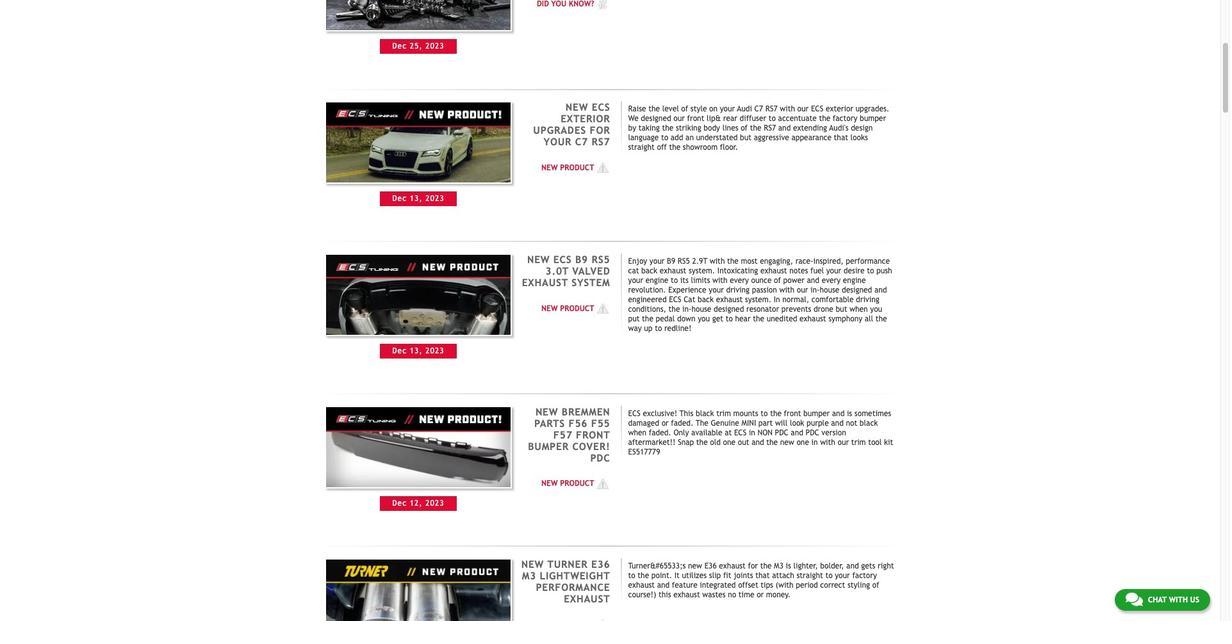 Task type: vqa. For each thing, say whether or not it's contained in the screenshot.
BACK
yes



Task type: describe. For each thing, give the bounding box(es) containing it.
in
[[774, 296, 781, 305]]

to down performance
[[868, 267, 875, 276]]

way
[[629, 325, 642, 334]]

engineered
[[629, 296, 667, 305]]

2 one from the left
[[797, 439, 810, 448]]

bumper
[[528, 441, 569, 453]]

1 one from the left
[[724, 439, 736, 448]]

your right enjoy
[[650, 257, 665, 266]]

your inside turner&#65533;s new e36 exhaust for the m3 is lighter, bolder, and gets right to the point. it utilizes slip fit joints that attach straight to your factory exhaust and feature integrated offset tips (with period correct styling of course!) this exhaust wastes no time or money.
[[835, 572, 851, 581]]

all
[[865, 315, 874, 324]]

no
[[728, 591, 737, 600]]

resonator
[[747, 305, 780, 314]]

1 vertical spatial rs7
[[764, 124, 776, 133]]

feature
[[672, 581, 698, 590]]

raise
[[629, 105, 647, 114]]

new product for rs7
[[542, 163, 595, 172]]

system
[[572, 277, 611, 289]]

sometimes
[[855, 410, 892, 419]]

our down level at top
[[674, 114, 685, 123]]

bumper inside ecs exclusive!  this black trim mounts to the front bumper and is sometimes damaged or faded.    the genuine mini part will look purple and not black when faded.   only available at ecs in non pdc and pdc version aftermarket!!  snap the old one out and the new one in with our trim tool kit es517779
[[804, 410, 830, 419]]

0 vertical spatial rs7
[[766, 105, 778, 114]]

push
[[877, 267, 893, 276]]

6 image
[[595, 0, 611, 11]]

1 horizontal spatial driving
[[857, 296, 880, 305]]

your down inspired,
[[827, 267, 842, 276]]

es517779
[[629, 448, 661, 457]]

new bremmen parts f56 f55 f57  front bumper cover! pdc link
[[528, 407, 611, 464]]

an
[[686, 134, 694, 143]]

dec 12, 2023 link
[[325, 407, 512, 511]]

the up add
[[663, 124, 674, 133]]

0 horizontal spatial system.
[[689, 267, 716, 276]]

the down available
[[697, 439, 708, 448]]

new for ecs
[[528, 254, 550, 266]]

comments image
[[1126, 592, 1144, 608]]

with right 2.9t
[[710, 257, 725, 266]]

product for bumper
[[560, 480, 595, 489]]

13, for new ecs exterior upgrades for your c7 rs7
[[410, 194, 423, 203]]

2023 for new ecs b9 rs5 3.0t valved exhaust system
[[426, 347, 445, 356]]

kit
[[885, 439, 894, 448]]

2023 inside the dec 25, 2023 link
[[426, 42, 445, 51]]

0 horizontal spatial you
[[698, 315, 710, 324]]

ecs inside 'new ecs b9 rs5 3.0t valved exhaust system'
[[554, 254, 572, 266]]

race-
[[796, 257, 814, 266]]

f56
[[569, 418, 588, 430]]

our up accentuate
[[798, 105, 809, 114]]

desire
[[844, 267, 865, 276]]

0 horizontal spatial in
[[749, 429, 756, 438]]

13, for new ecs b9 rs5 3.0t valved exhaust system
[[410, 347, 423, 356]]

new product for bumper
[[542, 480, 595, 489]]

0 horizontal spatial house
[[692, 305, 712, 314]]

with inside ecs exclusive!  this black trim mounts to the front bumper and is sometimes damaged or faded.    the genuine mini part will look purple and not black when faded.   only available at ecs in non pdc and pdc version aftermarket!!  snap the old one out and the new one in with our trim tool kit es517779
[[821, 439, 836, 448]]

exhaust down the engaging,
[[761, 267, 788, 276]]

the down conditions,
[[642, 315, 654, 324]]

the down turner&#65533;s
[[638, 572, 650, 581]]

dec 12, 2023
[[393, 499, 445, 508]]

dec for new bremmen parts f56 f55 f57  front bumper cover! pdc
[[393, 499, 407, 508]]

up
[[644, 325, 653, 334]]

1 horizontal spatial in-
[[811, 286, 820, 295]]

2 engine from the left
[[844, 277, 866, 285]]

that inside raise the level of style on your audi c7 rs7 with our ecs exterior upgrades. we designed our front lip& rear diffuser to accentuate the factory bumper by taking the striking body lines of the rs7 and extending audi's design language to add an understated but aggressive appearance that looks straight off the showroom floor.
[[834, 134, 849, 143]]

3 4 image from the top
[[595, 619, 611, 622]]

12,
[[410, 499, 423, 508]]

new turner e36 m3 lightweight performance exhaust
[[522, 559, 611, 605]]

showroom
[[683, 143, 718, 152]]

bolder,
[[821, 562, 845, 571]]

this
[[680, 410, 694, 419]]

for
[[748, 562, 758, 571]]

1 horizontal spatial back
[[698, 296, 714, 305]]

the down 'non'
[[767, 439, 778, 448]]

0 vertical spatial back
[[642, 267, 658, 276]]

with inside raise the level of style on your audi c7 rs7 with our ecs exterior upgrades. we designed our front lip& rear diffuser to accentuate the factory bumper by taking the striking body lines of the rs7 and extending audi's design language to add an understated but aggressive appearance that looks straight off the showroom floor.
[[780, 105, 796, 114]]

ecs up damaged
[[629, 410, 641, 419]]

1 horizontal spatial trim
[[852, 439, 866, 448]]

only
[[674, 429, 689, 438]]

front inside ecs exclusive!  this black trim mounts to the front bumper and is sometimes damaged or faded.    the genuine mini part will look purple and not black when faded.   only available at ecs in non pdc and pdc version aftermarket!!  snap the old one out and the new one in with our trim tool kit es517779
[[784, 410, 802, 419]]

extending
[[794, 124, 828, 133]]

1 every from the left
[[730, 277, 749, 285]]

mini
[[742, 419, 757, 428]]

utilizes
[[682, 572, 707, 581]]

level
[[663, 105, 679, 114]]

offset
[[739, 581, 759, 590]]

new for new bremmen parts f56 f55 f57  front bumper cover! pdc
[[542, 480, 558, 489]]

at
[[725, 429, 732, 438]]

prevents
[[782, 305, 812, 314]]

the down diffuser
[[751, 124, 762, 133]]

integrated
[[700, 581, 736, 590]]

1 vertical spatial faded.
[[649, 429, 672, 438]]

of inside turner&#65533;s new e36 exhaust for the m3 is lighter, bolder, and gets right to the point. it utilizes slip fit joints that attach straight to your factory exhaust and feature integrated offset tips (with period correct styling of course!) this exhaust wastes no time or money.
[[873, 581, 880, 590]]

1 engine from the left
[[646, 277, 669, 285]]

exhaust for lightweight
[[564, 594, 611, 605]]

look
[[790, 419, 805, 428]]

add
[[671, 134, 684, 143]]

will
[[776, 419, 788, 428]]

1 vertical spatial in-
[[683, 305, 692, 314]]

0 horizontal spatial trim
[[717, 410, 731, 419]]

dec 13, 2023 for new ecs b9 rs5 3.0t valved exhaust system
[[393, 347, 445, 356]]

pedal
[[656, 315, 675, 324]]

the down resonator on the right of page
[[753, 315, 765, 324]]

raise the level of style on your audi c7 rs7 with our ecs exterior upgrades. we designed our front lip& rear diffuser to accentuate the factory bumper by taking the striking body lines of the rs7 and extending audi's design language to add an understated but aggressive appearance that looks straight off the showroom floor.
[[629, 105, 890, 152]]

exhaust down drone
[[800, 315, 827, 324]]

is inside ecs exclusive!  this black trim mounts to the front bumper and is sometimes damaged or faded.    the genuine mini part will look purple and not black when faded.   only available at ecs in non pdc and pdc version aftermarket!!  snap the old one out and the new one in with our trim tool kit es517779
[[847, 410, 853, 419]]

pdc inside new bremmen parts f56 f55 f57  front bumper cover! pdc
[[591, 453, 611, 464]]

snap
[[678, 439, 694, 448]]

top stocking stuffers this season image
[[325, 0, 512, 32]]

(with
[[776, 581, 794, 590]]

audi
[[738, 105, 753, 114]]

exhaust up fit
[[719, 562, 746, 571]]

the up audi's
[[820, 114, 831, 123]]

revolution.
[[629, 286, 667, 295]]

dec for new ecs exterior upgrades for your c7 rs7
[[393, 194, 407, 203]]

lip&
[[707, 114, 721, 123]]

the right for at the bottom right
[[761, 562, 772, 571]]

to right up
[[655, 325, 662, 334]]

course!)
[[629, 591, 657, 600]]

1 horizontal spatial house
[[820, 286, 840, 295]]

new for new ecs exterior upgrades for your c7 rs7
[[542, 163, 558, 172]]

enjoy
[[629, 257, 648, 266]]

2023 for new bremmen parts f56 f55 f57  front bumper cover! pdc
[[426, 499, 445, 508]]

to left the "its" on the right top of page
[[671, 277, 678, 285]]

b9 for ecs
[[576, 254, 589, 266]]

dec for new ecs b9 rs5 3.0t valved exhaust system
[[393, 347, 407, 356]]

time
[[739, 591, 755, 600]]

with right "limits"
[[713, 277, 728, 285]]

ecs exclusive!  this black trim mounts to the front bumper and is sometimes damaged or faded.    the genuine mini part will look purple and not black when faded.   only available at ecs in non pdc and pdc version aftermarket!!  snap the old one out and the new one in with our trim tool kit es517779
[[629, 410, 894, 457]]

to up course!)
[[629, 572, 636, 581]]

exhaust for 3.0t
[[522, 277, 569, 289]]

looks
[[851, 134, 869, 143]]

to right diffuser
[[769, 114, 776, 123]]

normal,
[[783, 296, 810, 305]]

design
[[851, 124, 873, 133]]

new ecs b9 rs5 3.0t valved exhaust system link
[[522, 254, 611, 289]]

factory inside raise the level of style on your audi c7 rs7 with our ecs exterior upgrades. we designed our front lip& rear diffuser to accentuate the factory bumper by taking the striking body lines of the rs7 and extending audi's design language to add an understated but aggressive appearance that looks straight off the showroom floor.
[[833, 114, 858, 123]]

old
[[711, 439, 721, 448]]

symphony
[[829, 315, 863, 324]]

rs7 inside new ecs exterior upgrades for your c7 rs7
[[592, 136, 611, 148]]

ounce
[[752, 277, 772, 285]]

upgrades
[[534, 125, 587, 136]]

0 vertical spatial black
[[696, 410, 715, 419]]

joints
[[734, 572, 754, 581]]

ecs up out
[[735, 429, 747, 438]]

parts
[[535, 418, 566, 430]]

1 horizontal spatial pdc
[[775, 429, 789, 438]]

exterior
[[561, 113, 611, 125]]

new bremmen parts f56 f55 f57  front bumper cover! pdc image
[[325, 407, 512, 489]]

designed inside raise the level of style on your audi c7 rs7 with our ecs exterior upgrades. we designed our front lip& rear diffuser to accentuate the factory bumper by taking the striking body lines of the rs7 and extending audi's design language to add an understated but aggressive appearance that looks straight off the showroom floor.
[[641, 114, 672, 123]]

limits
[[691, 277, 711, 285]]

of down diffuser
[[741, 124, 748, 133]]

point.
[[652, 572, 673, 581]]

language
[[629, 134, 659, 143]]

your down "limits"
[[709, 286, 724, 295]]

exhaust down feature
[[674, 591, 701, 600]]

new product for system
[[542, 304, 595, 313]]

ecs inside raise the level of style on your audi c7 rs7 with our ecs exterior upgrades. we designed our front lip& rear diffuser to accentuate the factory bumper by taking the striking body lines of the rs7 and extending audi's design language to add an understated but aggressive appearance that looks straight off the showroom floor.
[[812, 105, 824, 114]]

most
[[741, 257, 758, 266]]

but inside enjoy your b9 rs5 2.9t with the most engaging, race-inspired, performance cat back exhaust system. intoxicating exhaust notes fuel your desire to push your engine to its limits with every ounce of power and every engine revolution. experience your driving passion with our in-house designed and engineered ecs cat back exhaust system. in normal, comfortable driving conditions, the in-house designed resonator prevents drone but when you put the pedal down you get to hear the unedited exhaust symphony all the way up to redline!
[[836, 305, 848, 314]]

2 horizontal spatial designed
[[842, 286, 873, 295]]

bumper inside raise the level of style on your audi c7 rs7 with our ecs exterior upgrades. we designed our front lip& rear diffuser to accentuate the factory bumper by taking the striking body lines of the rs7 and extending audi's design language to add an understated but aggressive appearance that looks straight off the showroom floor.
[[860, 114, 887, 123]]

out
[[738, 439, 750, 448]]

of left "style"
[[682, 105, 689, 114]]

or inside turner&#65533;s new e36 exhaust for the m3 is lighter, bolder, and gets right to the point. it utilizes slip fit joints that attach straight to your factory exhaust and feature integrated offset tips (with period correct styling of course!) this exhaust wastes no time or money.
[[757, 591, 764, 600]]

valved
[[573, 266, 611, 277]]

striking
[[676, 124, 702, 133]]

to inside ecs exclusive!  this black trim mounts to the front bumper and is sometimes damaged or faded.    the genuine mini part will look purple and not black when faded.   only available at ecs in non pdc and pdc version aftermarket!!  snap the old one out and the new one in with our trim tool kit es517779
[[761, 410, 768, 419]]

passion
[[752, 286, 778, 295]]

ecs inside enjoy your b9 rs5 2.9t with the most engaging, race-inspired, performance cat back exhaust system. intoxicating exhaust notes fuel your desire to push your engine to its limits with every ounce of power and every engine revolution. experience your driving passion with our in-house designed and engineered ecs cat back exhaust system. in normal, comfortable driving conditions, the in-house designed resonator prevents drone but when you put the pedal down you get to hear the unedited exhaust symphony all the way up to redline!
[[669, 296, 682, 305]]

new inside the new turner e36 m3 lightweight performance exhaust
[[522, 559, 544, 571]]

money.
[[767, 591, 791, 600]]

down
[[678, 315, 696, 324]]

new turner e36 m3 lightweight performance exhaust image
[[325, 559, 512, 622]]

or inside ecs exclusive!  this black trim mounts to the front bumper and is sometimes damaged or faded.    the genuine mini part will look purple and not black when faded.   only available at ecs in non pdc and pdc version aftermarket!!  snap the old one out and the new one in with our trim tool kit es517779
[[662, 419, 669, 428]]

right
[[878, 562, 895, 571]]

f57
[[554, 430, 573, 441]]

chat with us link
[[1115, 590, 1211, 612]]

c7 inside new ecs exterior upgrades for your c7 rs7
[[576, 136, 589, 148]]

the up intoxicating
[[728, 257, 739, 266]]

your inside raise the level of style on your audi c7 rs7 with our ecs exterior upgrades. we designed our front lip& rear diffuser to accentuate the factory bumper by taking the striking body lines of the rs7 and extending audi's design language to add an understated but aggressive appearance that looks straight off the showroom floor.
[[720, 105, 736, 114]]

to down bolder,
[[826, 572, 833, 581]]

correct
[[821, 581, 846, 590]]

m3 inside turner&#65533;s new e36 exhaust for the m3 is lighter, bolder, and gets right to the point. it utilizes slip fit joints that attach straight to your factory exhaust and feature integrated offset tips (with period correct styling of course!) this exhaust wastes no time or money.
[[775, 562, 784, 571]]



Task type: locate. For each thing, give the bounding box(es) containing it.
pdc
[[775, 429, 789, 438], [806, 429, 820, 438], [591, 453, 611, 464]]

driving
[[727, 286, 750, 295], [857, 296, 880, 305]]

ecs inside new ecs exterior upgrades for your c7 rs7
[[592, 102, 611, 113]]

ecs left cat at the right of the page
[[669, 296, 682, 305]]

in- up down
[[683, 305, 692, 314]]

2023 down new ecs exterior upgrades for your c7 rs7 image
[[426, 194, 445, 203]]

1 vertical spatial back
[[698, 296, 714, 305]]

damaged
[[629, 419, 660, 428]]

designed
[[641, 114, 672, 123], [842, 286, 873, 295], [714, 305, 745, 314]]

straight inside turner&#65533;s new e36 exhaust for the m3 is lighter, bolder, and gets right to the point. it utilizes slip fit joints that attach straight to your factory exhaust and feature integrated offset tips (with period correct styling of course!) this exhaust wastes no time or money.
[[797, 572, 824, 581]]

new product down the bumper
[[542, 480, 595, 489]]

1 vertical spatial factory
[[853, 572, 878, 581]]

e36 inside turner&#65533;s new e36 exhaust for the m3 is lighter, bolder, and gets right to the point. it utilizes slip fit joints that attach straight to your factory exhaust and feature integrated offset tips (with period correct styling of course!) this exhaust wastes no time or money.
[[705, 562, 717, 571]]

1 horizontal spatial front
[[784, 410, 802, 419]]

b9 inside 'new ecs b9 rs5 3.0t valved exhaust system'
[[576, 254, 589, 266]]

dec
[[393, 42, 407, 51], [393, 194, 407, 203], [393, 347, 407, 356], [393, 499, 407, 508]]

new product down 'your' on the top of page
[[542, 163, 595, 172]]

m3 inside the new turner e36 m3 lightweight performance exhaust
[[522, 571, 537, 582]]

to up part
[[761, 410, 768, 419]]

e36
[[592, 559, 611, 571], [705, 562, 717, 571]]

1 horizontal spatial e36
[[705, 562, 717, 571]]

0 vertical spatial straight
[[629, 143, 655, 152]]

1 vertical spatial house
[[692, 305, 712, 314]]

chat with us
[[1149, 596, 1200, 605]]

lighter,
[[794, 562, 818, 571]]

2 vertical spatial product
[[560, 480, 595, 489]]

styling
[[848, 581, 871, 590]]

3 new product from the top
[[542, 480, 595, 489]]

4 image
[[595, 303, 611, 315]]

0 vertical spatial new
[[781, 439, 795, 448]]

accentuate
[[779, 114, 817, 123]]

1 vertical spatial that
[[756, 572, 770, 581]]

1 horizontal spatial but
[[836, 305, 848, 314]]

1 vertical spatial front
[[784, 410, 802, 419]]

rs5 inside 'new ecs b9 rs5 3.0t valved exhaust system'
[[592, 254, 611, 266]]

fit
[[724, 572, 732, 581]]

of right styling
[[873, 581, 880, 590]]

1 2023 from the top
[[426, 42, 445, 51]]

aggressive
[[754, 134, 790, 143]]

upgrades.
[[856, 105, 890, 114]]

exhaust up the "its" on the right top of page
[[660, 267, 687, 276]]

0 vertical spatial front
[[688, 114, 705, 123]]

new left turner
[[522, 559, 544, 571]]

0 vertical spatial or
[[662, 419, 669, 428]]

2 dec 13, 2023 link from the top
[[325, 254, 512, 359]]

1 vertical spatial 13,
[[410, 347, 423, 356]]

engaging,
[[760, 257, 794, 266]]

pdc down will
[[775, 429, 789, 438]]

0 vertical spatial dec 13, 2023 link
[[325, 102, 512, 206]]

0 vertical spatial trim
[[717, 410, 731, 419]]

e36 for new
[[705, 562, 717, 571]]

1 horizontal spatial one
[[797, 439, 810, 448]]

0 vertical spatial when
[[850, 305, 868, 314]]

0 horizontal spatial straight
[[629, 143, 655, 152]]

ecs
[[592, 102, 611, 113], [812, 105, 824, 114], [554, 254, 572, 266], [669, 296, 682, 305], [629, 410, 641, 419], [735, 429, 747, 438]]

hear
[[736, 315, 751, 324]]

new for new ecs b9 rs5 3.0t valved exhaust system
[[542, 304, 558, 313]]

exhaust up course!)
[[629, 581, 655, 590]]

aftermarket!!
[[629, 439, 676, 448]]

2023 for new ecs exterior upgrades for your c7 rs7
[[426, 194, 445, 203]]

comfortable
[[812, 296, 854, 305]]

0 vertical spatial in
[[749, 429, 756, 438]]

1 horizontal spatial every
[[822, 277, 841, 285]]

to right get
[[726, 315, 733, 324]]

diffuser
[[740, 114, 767, 123]]

c7 inside raise the level of style on your audi c7 rs7 with our ecs exterior upgrades. we designed our front lip& rear diffuser to accentuate the factory bumper by taking the striking body lines of the rs7 and extending audi's design language to add an understated but aggressive appearance that looks straight off the showroom floor.
[[755, 105, 764, 114]]

1 vertical spatial or
[[757, 591, 764, 600]]

0 horizontal spatial is
[[786, 562, 792, 571]]

4 2023 from the top
[[426, 499, 445, 508]]

with left us
[[1170, 596, 1189, 605]]

1 dec 13, 2023 link from the top
[[325, 102, 512, 206]]

your
[[544, 136, 572, 148]]

0 horizontal spatial bumper
[[804, 410, 830, 419]]

front inside raise the level of style on your audi c7 rs7 with our ecs exterior upgrades. we designed our front lip& rear diffuser to accentuate the factory bumper by taking the striking body lines of the rs7 and extending audi's design language to add an understated but aggressive appearance that looks straight off the showroom floor.
[[688, 114, 705, 123]]

new down will
[[781, 439, 795, 448]]

you
[[871, 305, 883, 314], [698, 315, 710, 324]]

when up the all
[[850, 305, 868, 314]]

new
[[528, 254, 550, 266], [536, 407, 559, 418]]

floor.
[[720, 143, 739, 152]]

tips
[[761, 581, 774, 590]]

dec down new ecs b9 rs5 3.0t valved exhaust system image
[[393, 347, 407, 356]]

and
[[779, 124, 791, 133], [807, 277, 820, 285], [875, 286, 888, 295], [833, 410, 845, 419], [832, 419, 844, 428], [791, 429, 804, 438], [752, 439, 765, 448], [847, 562, 859, 571], [658, 581, 670, 590]]

0 horizontal spatial when
[[629, 429, 647, 438]]

with inside 'link'
[[1170, 596, 1189, 605]]

product down system
[[560, 304, 595, 313]]

genuine
[[711, 419, 740, 428]]

tool
[[869, 439, 882, 448]]

engine up revolution.
[[646, 277, 669, 285]]

chat
[[1149, 596, 1168, 605]]

pdc down purple
[[806, 429, 820, 438]]

2023 right 25,
[[426, 42, 445, 51]]

of right ounce
[[775, 277, 781, 285]]

but up symphony
[[836, 305, 848, 314]]

the up will
[[771, 410, 782, 419]]

1 new product from the top
[[542, 163, 595, 172]]

1 horizontal spatial m3
[[775, 562, 784, 571]]

exhaust up get
[[717, 296, 743, 305]]

2023 inside dec 12, 2023 link
[[426, 499, 445, 508]]

1 horizontal spatial engine
[[844, 277, 866, 285]]

0 horizontal spatial new
[[689, 562, 703, 571]]

4 image down the cover! at the bottom
[[595, 478, 611, 491]]

1 vertical spatial driving
[[857, 296, 880, 305]]

m3 up attach
[[775, 562, 784, 571]]

new inside turner&#65533;s new e36 exhaust for the m3 is lighter, bolder, and gets right to the point. it utilizes slip fit joints that attach straight to your factory exhaust and feature integrated offset tips (with period correct styling of course!) this exhaust wastes no time or money.
[[689, 562, 703, 571]]

product
[[560, 163, 595, 172], [560, 304, 595, 313], [560, 480, 595, 489]]

the down add
[[670, 143, 681, 152]]

dec 13, 2023 link for new ecs b9 rs5 3.0t valved exhaust system
[[325, 254, 512, 359]]

dec left 25,
[[393, 42, 407, 51]]

fuel
[[811, 267, 824, 276]]

1 vertical spatial 4 image
[[595, 478, 611, 491]]

new up the utilizes at the bottom right of the page
[[689, 562, 703, 571]]

new ecs exterior upgrades for your c7 rs7 image
[[325, 102, 512, 184]]

one down the look
[[797, 439, 810, 448]]

c7
[[755, 105, 764, 114], [576, 136, 589, 148]]

factory
[[833, 114, 858, 123], [853, 572, 878, 581]]

0 vertical spatial house
[[820, 286, 840, 295]]

0 vertical spatial you
[[871, 305, 883, 314]]

2 2023 from the top
[[426, 194, 445, 203]]

13,
[[410, 194, 423, 203], [410, 347, 423, 356]]

0 horizontal spatial m3
[[522, 571, 537, 582]]

your up rear
[[720, 105, 736, 114]]

dec 13, 2023 down new ecs exterior upgrades for your c7 rs7 image
[[393, 194, 445, 203]]

new inside new bremmen parts f56 f55 f57  front bumper cover! pdc
[[536, 407, 559, 418]]

every down intoxicating
[[730, 277, 749, 285]]

notes
[[790, 267, 809, 276]]

in
[[749, 429, 756, 438], [812, 439, 818, 448]]

c7 left for
[[576, 136, 589, 148]]

that inside turner&#65533;s new e36 exhaust for the m3 is lighter, bolder, and gets right to the point. it utilizes slip fit joints that attach straight to your factory exhaust and feature integrated offset tips (with period correct styling of course!) this exhaust wastes no time or money.
[[756, 572, 770, 581]]

attach
[[773, 572, 795, 581]]

0 horizontal spatial b9
[[576, 254, 589, 266]]

slip
[[710, 572, 721, 581]]

0 horizontal spatial that
[[756, 572, 770, 581]]

for
[[590, 125, 611, 136]]

3 product from the top
[[560, 480, 595, 489]]

product for system
[[560, 304, 595, 313]]

0 horizontal spatial one
[[724, 439, 736, 448]]

ecs up extending at top right
[[812, 105, 824, 114]]

trim up genuine
[[717, 410, 731, 419]]

new
[[566, 102, 589, 113], [542, 163, 558, 172], [542, 304, 558, 313], [542, 480, 558, 489], [522, 559, 544, 571]]

exhaust inside the new turner e36 m3 lightweight performance exhaust
[[564, 594, 611, 605]]

product for rs7
[[560, 163, 595, 172]]

1 horizontal spatial rs5
[[678, 257, 690, 266]]

0 horizontal spatial every
[[730, 277, 749, 285]]

our inside enjoy your b9 rs5 2.9t with the most engaging, race-inspired, performance cat back exhaust system. intoxicating exhaust notes fuel your desire to push your engine to its limits with every ounce of power and every engine revolution. experience your driving passion with our in-house designed and engineered ecs cat back exhaust system. in normal, comfortable driving conditions, the in-house designed resonator prevents drone but when you put the pedal down you get to hear the unedited exhaust symphony all the way up to redline!
[[797, 286, 809, 295]]

exhaust
[[522, 277, 569, 289], [564, 594, 611, 605]]

1 product from the top
[[560, 163, 595, 172]]

2 every from the left
[[822, 277, 841, 285]]

1 horizontal spatial or
[[757, 591, 764, 600]]

factory inside turner&#65533;s new e36 exhaust for the m3 is lighter, bolder, and gets right to the point. it utilizes slip fit joints that attach straight to your factory exhaust and feature integrated offset tips (with period correct styling of course!) this exhaust wastes no time or money.
[[853, 572, 878, 581]]

turner
[[548, 559, 588, 571]]

1 vertical spatial exhaust
[[564, 594, 611, 605]]

1 vertical spatial straight
[[797, 572, 824, 581]]

turner&#65533;s
[[629, 562, 686, 571]]

when inside enjoy your b9 rs5 2.9t with the most engaging, race-inspired, performance cat back exhaust system. intoxicating exhaust notes fuel your desire to push your engine to its limits with every ounce of power and every engine revolution. experience your driving passion with our in-house designed and engineered ecs cat back exhaust system. in normal, comfortable driving conditions, the in-house designed resonator prevents drone but when you put the pedal down you get to hear the unedited exhaust symphony all the way up to redline!
[[850, 305, 868, 314]]

our up normal,
[[797, 286, 809, 295]]

new turner e36 m3 lightweight performance exhaust link
[[522, 559, 611, 605]]

straight up "period" on the bottom right of page
[[797, 572, 824, 581]]

get
[[713, 315, 724, 324]]

dec 13, 2023 link for new ecs exterior upgrades for your c7 rs7
[[325, 102, 512, 206]]

dec 13, 2023 for new ecs exterior upgrades for your c7 rs7
[[393, 194, 445, 203]]

engine
[[646, 277, 669, 285], [844, 277, 866, 285]]

available
[[692, 429, 723, 438]]

0 vertical spatial but
[[741, 134, 752, 143]]

0 vertical spatial is
[[847, 410, 853, 419]]

e36 right turner
[[592, 559, 611, 571]]

2 13, from the top
[[410, 347, 423, 356]]

new inside ecs exclusive!  this black trim mounts to the front bumper and is sometimes damaged or faded.    the genuine mini part will look purple and not black when faded.   only available at ecs in non pdc and pdc version aftermarket!!  snap the old one out and the new one in with our trim tool kit es517779
[[781, 439, 795, 448]]

house
[[820, 286, 840, 295], [692, 305, 712, 314]]

in- down fuel
[[811, 286, 820, 295]]

rs5 inside enjoy your b9 rs5 2.9t with the most engaging, race-inspired, performance cat back exhaust system. intoxicating exhaust notes fuel your desire to push your engine to its limits with every ounce of power and every engine revolution. experience your driving passion with our in-house designed and engineered ecs cat back exhaust system. in normal, comfortable driving conditions, the in-house designed resonator prevents drone but when you put the pedal down you get to hear the unedited exhaust symphony all the way up to redline!
[[678, 257, 690, 266]]

1 horizontal spatial system.
[[745, 296, 772, 305]]

back right cat at the right of the page
[[698, 296, 714, 305]]

rear
[[724, 114, 738, 123]]

our down 'version'
[[838, 439, 850, 448]]

0 vertical spatial that
[[834, 134, 849, 143]]

0 vertical spatial product
[[560, 163, 595, 172]]

0 vertical spatial c7
[[755, 105, 764, 114]]

new product down system
[[542, 304, 595, 313]]

house up comfortable
[[820, 286, 840, 295]]

the
[[649, 105, 660, 114], [820, 114, 831, 123], [663, 124, 674, 133], [751, 124, 762, 133], [670, 143, 681, 152], [728, 257, 739, 266], [669, 305, 681, 314], [642, 315, 654, 324], [753, 315, 765, 324], [876, 315, 888, 324], [771, 410, 782, 419], [697, 439, 708, 448], [767, 439, 778, 448], [761, 562, 772, 571], [638, 572, 650, 581]]

1 vertical spatial new
[[536, 407, 559, 418]]

0 vertical spatial 4 image
[[595, 162, 611, 175]]

new inside new ecs exterior upgrades for your c7 rs7
[[566, 102, 589, 113]]

0 vertical spatial 13,
[[410, 194, 423, 203]]

1 13, from the top
[[410, 194, 423, 203]]

1 horizontal spatial new
[[781, 439, 795, 448]]

1 vertical spatial system.
[[745, 296, 772, 305]]

rs7 up "aggressive"
[[764, 124, 776, 133]]

system. up resonator on the right of page
[[745, 296, 772, 305]]

but
[[741, 134, 752, 143], [836, 305, 848, 314]]

3 2023 from the top
[[426, 347, 445, 356]]

with down the power
[[780, 286, 795, 295]]

our inside ecs exclusive!  this black trim mounts to the front bumper and is sometimes damaged or faded.    the genuine mini part will look purple and not black when faded.   only available at ecs in non pdc and pdc version aftermarket!!  snap the old one out and the new one in with our trim tool kit es517779
[[838, 439, 850, 448]]

but inside raise the level of style on your audi c7 rs7 with our ecs exterior upgrades. we designed our front lip& rear diffuser to accentuate the factory bumper by taking the striking body lines of the rs7 and extending audi's design language to add an understated but aggressive appearance that looks straight off the showroom floor.
[[741, 134, 752, 143]]

performance
[[846, 257, 891, 266]]

your down cat
[[629, 277, 644, 285]]

e36 up slip at the bottom right of page
[[705, 562, 717, 571]]

0 vertical spatial driving
[[727, 286, 750, 295]]

front up the look
[[784, 410, 802, 419]]

audi's
[[830, 124, 849, 133]]

4 image
[[595, 162, 611, 175], [595, 478, 611, 491], [595, 619, 611, 622]]

b9 left 2.9t
[[667, 257, 676, 266]]

with up accentuate
[[780, 105, 796, 114]]

1 horizontal spatial c7
[[755, 105, 764, 114]]

2 vertical spatial 4 image
[[595, 619, 611, 622]]

f55
[[592, 418, 611, 430]]

0 horizontal spatial front
[[688, 114, 705, 123]]

b9 for your
[[667, 257, 676, 266]]

0 vertical spatial new product
[[542, 163, 595, 172]]

1 vertical spatial new product
[[542, 304, 595, 313]]

13, down new ecs b9 rs5 3.0t valved exhaust system image
[[410, 347, 423, 356]]

inspired,
[[814, 257, 844, 266]]

trim left tool at right bottom
[[852, 439, 866, 448]]

1 horizontal spatial b9
[[667, 257, 676, 266]]

you left get
[[698, 315, 710, 324]]

0 horizontal spatial e36
[[592, 559, 611, 571]]

4 image down performance
[[595, 619, 611, 622]]

that
[[834, 134, 849, 143], [756, 572, 770, 581]]

engine down desire
[[844, 277, 866, 285]]

straight inside raise the level of style on your audi c7 rs7 with our ecs exterior upgrades. we designed our front lip& rear diffuser to accentuate the factory bumper by taking the striking body lines of the rs7 and extending audi's design language to add an understated but aggressive appearance that looks straight off the showroom floor.
[[629, 143, 655, 152]]

exhaust down lightweight
[[564, 594, 611, 605]]

1 dec 13, 2023 from the top
[[393, 194, 445, 203]]

0 horizontal spatial engine
[[646, 277, 669, 285]]

0 horizontal spatial back
[[642, 267, 658, 276]]

4 image down for
[[595, 162, 611, 175]]

version
[[822, 429, 847, 438]]

new left valved
[[528, 254, 550, 266]]

0 vertical spatial faded.
[[671, 419, 694, 428]]

rs7 down exterior
[[592, 136, 611, 148]]

1 dec from the top
[[393, 42, 407, 51]]

2023
[[426, 42, 445, 51], [426, 194, 445, 203], [426, 347, 445, 356], [426, 499, 445, 508]]

1 vertical spatial but
[[836, 305, 848, 314]]

power
[[784, 277, 805, 285]]

or down tips at the right bottom of the page
[[757, 591, 764, 600]]

1 horizontal spatial black
[[860, 419, 879, 428]]

factory down exterior
[[833, 114, 858, 123]]

b9
[[576, 254, 589, 266], [667, 257, 676, 266]]

factory down "gets"
[[853, 572, 878, 581]]

0 horizontal spatial pdc
[[591, 453, 611, 464]]

2 product from the top
[[560, 304, 595, 313]]

new for bremmen
[[536, 407, 559, 418]]

back
[[642, 267, 658, 276], [698, 296, 714, 305]]

and inside raise the level of style on your audi c7 rs7 with our ecs exterior upgrades. we designed our front lip& rear diffuser to accentuate the factory bumper by taking the striking body lines of the rs7 and extending audi's design language to add an understated but aggressive appearance that looks straight off the showroom floor.
[[779, 124, 791, 133]]

0 horizontal spatial but
[[741, 134, 752, 143]]

3 dec from the top
[[393, 347, 407, 356]]

to up off
[[662, 134, 669, 143]]

period
[[796, 581, 819, 590]]

2 horizontal spatial pdc
[[806, 429, 820, 438]]

appearance
[[792, 134, 832, 143]]

2 4 image from the top
[[595, 478, 611, 491]]

system.
[[689, 267, 716, 276], [745, 296, 772, 305]]

0 horizontal spatial designed
[[641, 114, 672, 123]]

ecs left valved
[[554, 254, 572, 266]]

1 vertical spatial black
[[860, 419, 879, 428]]

4 image for new ecs exterior upgrades for your c7 rs7
[[595, 162, 611, 175]]

1 horizontal spatial when
[[850, 305, 868, 314]]

1 horizontal spatial straight
[[797, 572, 824, 581]]

back down enjoy
[[642, 267, 658, 276]]

experience
[[669, 286, 707, 295]]

1 vertical spatial c7
[[576, 136, 589, 148]]

its
[[681, 277, 689, 285]]

1 horizontal spatial in
[[812, 439, 818, 448]]

the
[[696, 419, 709, 428]]

is inside turner&#65533;s new e36 exhaust for the m3 is lighter, bolder, and gets right to the point. it utilizes slip fit joints that attach straight to your factory exhaust and feature integrated offset tips (with period correct styling of course!) this exhaust wastes no time or money.
[[786, 562, 792, 571]]

mounts
[[734, 410, 759, 419]]

the left level at top
[[649, 105, 660, 114]]

of inside enjoy your b9 rs5 2.9t with the most engaging, race-inspired, performance cat back exhaust system. intoxicating exhaust notes fuel your desire to push your engine to its limits with every ounce of power and every engine revolution. experience your driving passion with our in-house designed and engineered ecs cat back exhaust system. in normal, comfortable driving conditions, the in-house designed resonator prevents drone but when you put the pedal down you get to hear the unedited exhaust symphony all the way up to redline!
[[775, 277, 781, 285]]

pdc down front
[[591, 453, 611, 464]]

dec left '12,'
[[393, 499, 407, 508]]

faded. up aftermarket!!
[[649, 429, 672, 438]]

it
[[675, 572, 680, 581]]

lightweight
[[540, 571, 611, 582]]

house down cat at the right of the page
[[692, 305, 712, 314]]

one down at
[[724, 439, 736, 448]]

gets
[[862, 562, 876, 571]]

2 dec 13, 2023 from the top
[[393, 347, 445, 356]]

is up attach
[[786, 562, 792, 571]]

1 vertical spatial new
[[689, 562, 703, 571]]

1 horizontal spatial bumper
[[860, 114, 887, 123]]

1 vertical spatial in
[[812, 439, 818, 448]]

driving down intoxicating
[[727, 286, 750, 295]]

not
[[847, 419, 858, 428]]

driving up the all
[[857, 296, 880, 305]]

ecs up for
[[592, 102, 611, 113]]

rs5 for with
[[678, 257, 690, 266]]

0 vertical spatial dec 13, 2023
[[393, 194, 445, 203]]

system. up "limits"
[[689, 267, 716, 276]]

new inside 'new ecs b9 rs5 3.0t valved exhaust system'
[[528, 254, 550, 266]]

the up pedal
[[669, 305, 681, 314]]

0 vertical spatial system.
[[689, 267, 716, 276]]

bremmen
[[562, 407, 611, 418]]

c7 up diffuser
[[755, 105, 764, 114]]

1 vertical spatial designed
[[842, 286, 873, 295]]

dec down new ecs exterior upgrades for your c7 rs7 image
[[393, 194, 407, 203]]

0 horizontal spatial driving
[[727, 286, 750, 295]]

understated
[[697, 134, 738, 143]]

4 dec from the top
[[393, 499, 407, 508]]

rs7
[[766, 105, 778, 114], [764, 124, 776, 133], [592, 136, 611, 148]]

when inside ecs exclusive!  this black trim mounts to the front bumper and is sometimes damaged or faded.    the genuine mini part will look purple and not black when faded.   only available at ecs in non pdc and pdc version aftermarket!!  snap the old one out and the new one in with our trim tool kit es517779
[[629, 429, 647, 438]]

1 vertical spatial is
[[786, 562, 792, 571]]

cat
[[629, 267, 640, 276]]

rs5 up system
[[592, 254, 611, 266]]

bumper down upgrades.
[[860, 114, 887, 123]]

we
[[629, 114, 639, 123]]

bumper up purple
[[804, 410, 830, 419]]

e36 for turner
[[592, 559, 611, 571]]

1 4 image from the top
[[595, 162, 611, 175]]

0 horizontal spatial or
[[662, 419, 669, 428]]

new ecs b9 rs5 3.0t valved exhaust system image
[[325, 254, 512, 337]]

2 vertical spatial designed
[[714, 305, 745, 314]]

2 new product from the top
[[542, 304, 595, 313]]

4 image for new bremmen parts f56 f55 f57  front bumper cover! pdc
[[595, 478, 611, 491]]

you up the all
[[871, 305, 883, 314]]

1 horizontal spatial designed
[[714, 305, 745, 314]]

new ecs exterior upgrades for your c7 rs7 link
[[534, 102, 611, 148]]

2 dec from the top
[[393, 194, 407, 203]]

lines
[[723, 124, 739, 133]]

1 vertical spatial you
[[698, 315, 710, 324]]

the right the all
[[876, 315, 888, 324]]

exhaust inside 'new ecs b9 rs5 3.0t valved exhaust system'
[[522, 277, 569, 289]]

e36 inside the new turner e36 m3 lightweight performance exhaust
[[592, 559, 611, 571]]

b9 inside enjoy your b9 rs5 2.9t with the most engaging, race-inspired, performance cat back exhaust system. intoxicating exhaust notes fuel your desire to push your engine to its limits with every ounce of power and every engine revolution. experience your driving passion with our in-house designed and engineered ecs cat back exhaust system. in normal, comfortable driving conditions, the in-house designed resonator prevents drone but when you put the pedal down you get to hear the unedited exhaust symphony all the way up to redline!
[[667, 257, 676, 266]]

rs5 for valved
[[592, 254, 611, 266]]

0 vertical spatial in-
[[811, 286, 820, 295]]

new ecs exterior upgrades for your c7 rs7
[[534, 102, 611, 148]]

1 vertical spatial trim
[[852, 439, 866, 448]]

1 horizontal spatial you
[[871, 305, 883, 314]]

black down sometimes
[[860, 419, 879, 428]]



